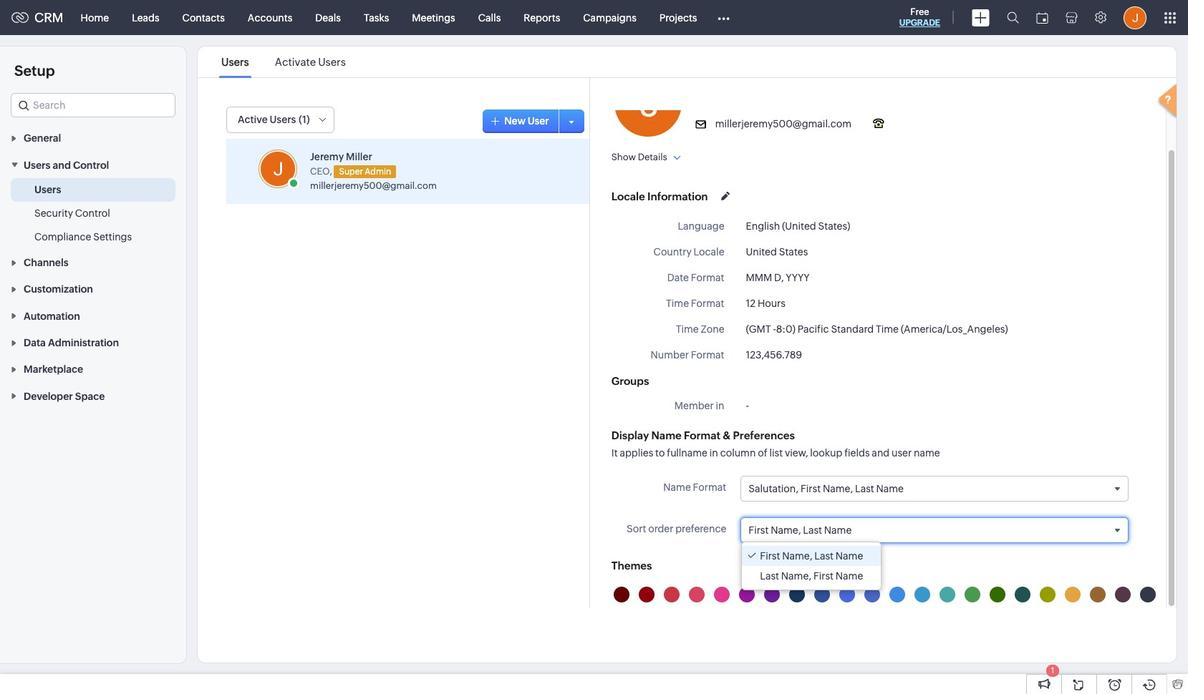 Task type: locate. For each thing, give the bounding box(es) containing it.
format for number
[[691, 350, 725, 361]]

customization button
[[0, 276, 186, 303]]

data administration
[[24, 337, 119, 349]]

control up compliance settings
[[75, 207, 110, 219]]

users link
[[219, 56, 251, 68], [34, 182, 61, 197]]

format
[[691, 272, 725, 284], [691, 298, 725, 309], [691, 350, 725, 361], [684, 430, 721, 442], [693, 482, 726, 493]]

information
[[648, 190, 708, 202]]

1 vertical spatial control
[[75, 207, 110, 219]]

order
[[648, 524, 674, 535]]

to
[[655, 448, 665, 459]]

in inside display name format & preferences it applies to fullname in column of list view, lookup fields and user name
[[710, 448, 718, 459]]

list
[[208, 47, 359, 77]]

(america/los_angeles)
[[901, 324, 1008, 335]]

leads link
[[120, 0, 171, 35]]

salutation,
[[749, 483, 799, 495]]

security control
[[34, 207, 110, 219]]

settings
[[93, 231, 132, 243]]

users link up security
[[34, 182, 61, 197]]

channels
[[24, 257, 69, 269]]

administration
[[48, 337, 119, 349]]

users link down contacts
[[219, 56, 251, 68]]

format up "zone"
[[691, 298, 725, 309]]

member in
[[675, 400, 725, 412]]

time down date
[[666, 298, 689, 309]]

1 vertical spatial users link
[[34, 182, 61, 197]]

8:0)
[[776, 324, 796, 335]]

last name, first name
[[760, 571, 863, 583]]

in left the column
[[710, 448, 718, 459]]

1 horizontal spatial locale
[[694, 246, 725, 258]]

lookup
[[810, 448, 843, 459]]

format for name
[[693, 482, 726, 493]]

control
[[73, 159, 109, 171], [75, 207, 110, 219]]

control down general 'dropdown button' at the left top of page
[[73, 159, 109, 171]]

users link for security control link
[[34, 182, 61, 197]]

free
[[911, 6, 929, 17]]

None field
[[11, 93, 175, 117]]

name format
[[663, 482, 726, 493]]

projects
[[660, 12, 697, 23]]

display name format & preferences it applies to fullname in column of list view, lookup fields and user name
[[612, 430, 940, 459]]

first name, last name
[[749, 525, 852, 537], [760, 551, 863, 563]]

new user button
[[483, 109, 564, 133]]

123,456.789
[[746, 350, 802, 361]]

0 horizontal spatial and
[[53, 159, 71, 171]]

preference
[[676, 524, 726, 535]]

-
[[773, 324, 776, 335], [746, 400, 749, 412]]

time zone
[[676, 324, 725, 335]]

customization
[[24, 284, 93, 295]]

tree
[[742, 543, 881, 590]]

control inside dropdown button
[[73, 159, 109, 171]]

12
[[746, 298, 756, 309]]

1 horizontal spatial and
[[872, 448, 890, 459]]

1 vertical spatial locale
[[694, 246, 725, 258]]

in right member
[[716, 400, 725, 412]]

mmm
[[746, 272, 772, 284]]

0 vertical spatial and
[[53, 159, 71, 171]]

and left user
[[872, 448, 890, 459]]

first
[[801, 483, 821, 495], [749, 525, 769, 537], [760, 551, 780, 563], [814, 571, 834, 583]]

1 horizontal spatial -
[[773, 324, 776, 335]]

member
[[675, 400, 714, 412]]

0 vertical spatial millerjeremy500@gmail.com
[[715, 118, 852, 130]]

jeremy miller ceo, super admin millerjeremy500@gmail.com
[[310, 151, 437, 191]]

language
[[678, 221, 725, 232]]

upgrade
[[899, 18, 940, 28]]

free upgrade
[[899, 6, 940, 28]]

date format
[[667, 272, 725, 284]]

show
[[612, 152, 636, 163]]

&
[[723, 430, 731, 442]]

(gmt
[[746, 324, 771, 335]]

time right standard at the right of page
[[876, 324, 899, 335]]

0 vertical spatial users link
[[219, 56, 251, 68]]

control inside region
[[75, 207, 110, 219]]

calendar image
[[1036, 12, 1049, 23]]

1 horizontal spatial millerjeremy500@gmail.com
[[715, 118, 852, 130]]

ceo,
[[310, 166, 332, 177]]

name
[[651, 430, 682, 442], [663, 482, 691, 493], [876, 483, 904, 495], [824, 525, 852, 537], [836, 551, 863, 563], [836, 571, 863, 583]]

and down general
[[53, 159, 71, 171]]

0 horizontal spatial -
[[746, 400, 749, 412]]

united states
[[746, 246, 808, 258]]

d,
[[774, 272, 784, 284]]

home link
[[69, 0, 120, 35]]

users down general
[[24, 159, 50, 171]]

time
[[666, 298, 689, 309], [676, 324, 699, 335], [876, 324, 899, 335]]

0 horizontal spatial users link
[[34, 182, 61, 197]]

users right activate
[[318, 56, 346, 68]]

country
[[654, 246, 692, 258]]

tasks
[[364, 12, 389, 23]]

format up the time format
[[691, 272, 725, 284]]

format up "fullname"
[[684, 430, 721, 442]]

data
[[24, 337, 46, 349]]

1 vertical spatial in
[[710, 448, 718, 459]]

show details link
[[612, 152, 681, 163]]

in
[[716, 400, 725, 412], [710, 448, 718, 459]]

1
[[1051, 667, 1054, 675]]

1 horizontal spatial users link
[[219, 56, 251, 68]]

last
[[855, 483, 874, 495], [803, 525, 822, 537], [815, 551, 834, 563], [760, 571, 779, 583]]

united
[[746, 246, 777, 258]]

locale down language
[[694, 246, 725, 258]]

compliance
[[34, 231, 91, 243]]

format down "fullname"
[[693, 482, 726, 493]]

- right (gmt
[[773, 324, 776, 335]]

1 vertical spatial millerjeremy500@gmail.com
[[310, 180, 437, 191]]

users
[[221, 56, 249, 68], [318, 56, 346, 68], [24, 159, 50, 171], [34, 184, 61, 195]]

- up preferences
[[746, 400, 749, 412]]

format for time
[[691, 298, 725, 309]]

0 vertical spatial first name, last name
[[749, 525, 852, 537]]

0 vertical spatial locale
[[612, 190, 645, 202]]

users and control
[[24, 159, 109, 171]]

locale down show
[[612, 190, 645, 202]]

list containing users
[[208, 47, 359, 77]]

1 vertical spatial and
[[872, 448, 890, 459]]

channels button
[[0, 249, 186, 276]]

time left "zone"
[[676, 324, 699, 335]]

0 horizontal spatial millerjeremy500@gmail.com
[[310, 180, 437, 191]]

and inside display name format & preferences it applies to fullname in column of list view, lookup fields and user name
[[872, 448, 890, 459]]

search element
[[998, 0, 1028, 35]]

english
[[746, 221, 780, 232]]

users up security
[[34, 184, 61, 195]]

users and control region
[[0, 178, 186, 249]]

0 vertical spatial control
[[73, 159, 109, 171]]

security
[[34, 207, 73, 219]]

format down "zone"
[[691, 350, 725, 361]]

1 vertical spatial -
[[746, 400, 749, 412]]

data administration button
[[0, 329, 186, 356]]

deals
[[315, 12, 341, 23]]

reports
[[524, 12, 560, 23]]

compliance settings link
[[34, 230, 132, 244]]

name,
[[823, 483, 853, 495], [771, 525, 801, 537], [782, 551, 813, 563], [781, 571, 812, 583]]

time for time zone
[[676, 324, 699, 335]]



Task type: vqa. For each thing, say whether or not it's contained in the screenshot.


Task type: describe. For each thing, give the bounding box(es) containing it.
0 vertical spatial in
[[716, 400, 725, 412]]

general button
[[0, 125, 186, 151]]

activate users
[[275, 56, 346, 68]]

details
[[638, 152, 667, 163]]

name
[[914, 448, 940, 459]]

hours
[[758, 298, 786, 309]]

states)
[[818, 221, 850, 232]]

list
[[770, 448, 783, 459]]

mmm d, yyyy
[[746, 272, 810, 284]]

applies
[[620, 448, 653, 459]]

fullname
[[667, 448, 708, 459]]

yyyy
[[786, 272, 810, 284]]

accounts link
[[236, 0, 304, 35]]

activate users link
[[273, 56, 348, 68]]

it
[[612, 448, 618, 459]]

display
[[612, 430, 649, 442]]

zone
[[701, 324, 725, 335]]

format for date
[[691, 272, 725, 284]]

general
[[24, 133, 61, 144]]

First Name, Last Name field
[[742, 519, 1128, 543]]

user
[[528, 115, 549, 126]]

and inside dropdown button
[[53, 159, 71, 171]]

1 vertical spatial first name, last name
[[760, 551, 863, 563]]

new user
[[504, 115, 549, 126]]

themes
[[612, 560, 652, 573]]

meetings
[[412, 12, 455, 23]]

12 hours
[[746, 298, 786, 309]]

users inside region
[[34, 184, 61, 195]]

column
[[720, 448, 756, 459]]

deals link
[[304, 0, 352, 35]]

0 vertical spatial -
[[773, 324, 776, 335]]

admin
[[365, 167, 391, 177]]

campaigns
[[583, 12, 637, 23]]

Salutation, First Name, Last Name field
[[742, 477, 1128, 502]]

number format
[[651, 350, 725, 361]]

sort
[[627, 524, 646, 535]]

user
[[892, 448, 912, 459]]

space
[[75, 391, 105, 402]]

search image
[[1007, 11, 1019, 24]]

users down contacts
[[221, 56, 249, 68]]

Search text field
[[11, 94, 175, 117]]

(united
[[782, 221, 816, 232]]

active users (1)
[[238, 114, 310, 125]]

crm link
[[11, 10, 63, 25]]

developer space button
[[0, 383, 186, 410]]

Other Modules field
[[709, 6, 739, 29]]

first name, last name inside field
[[749, 525, 852, 537]]

jeremy
[[310, 151, 344, 163]]

contacts
[[182, 12, 225, 23]]

0 horizontal spatial locale
[[612, 190, 645, 202]]

campaigns link
[[572, 0, 648, 35]]

developer space
[[24, 391, 105, 402]]

meetings link
[[401, 0, 467, 35]]

tree containing first name, last name
[[742, 543, 881, 590]]

number
[[651, 350, 689, 361]]

users link for activate users link
[[219, 56, 251, 68]]

tasks link
[[352, 0, 401, 35]]

salutation, first name, last name
[[749, 483, 904, 495]]

country locale
[[654, 246, 725, 258]]

create menu image
[[972, 9, 990, 26]]

create menu element
[[963, 0, 998, 35]]

marketplace
[[24, 364, 83, 376]]

setup
[[14, 62, 55, 79]]

accounts
[[248, 12, 292, 23]]

security control link
[[34, 206, 110, 220]]

developer
[[24, 391, 73, 402]]

super
[[339, 167, 363, 177]]

new
[[504, 115, 526, 126]]

format inside display name format & preferences it applies to fullname in column of list view, lookup fields and user name
[[684, 430, 721, 442]]

users and control button
[[0, 151, 186, 178]]

activate
[[275, 56, 316, 68]]

show details
[[612, 152, 667, 163]]

profile element
[[1115, 0, 1155, 35]]

fields
[[845, 448, 870, 459]]

active
[[238, 114, 268, 125]]

groups
[[612, 375, 649, 387]]

profile image
[[1124, 6, 1147, 29]]

reports link
[[512, 0, 572, 35]]

users inside dropdown button
[[24, 159, 50, 171]]

marketplace button
[[0, 356, 186, 383]]

english (united states)
[[746, 221, 850, 232]]

time format
[[666, 298, 725, 309]]

compliance settings
[[34, 231, 132, 243]]

crm
[[34, 10, 63, 25]]

preferences
[[733, 430, 795, 442]]

time for time format
[[666, 298, 689, 309]]

contacts link
[[171, 0, 236, 35]]

(gmt -8:0) pacific standard time (america/los_angeles)
[[746, 324, 1008, 335]]

view,
[[785, 448, 808, 459]]

leads
[[132, 12, 159, 23]]

pacific
[[798, 324, 829, 335]]

name inside display name format & preferences it applies to fullname in column of list view, lookup fields and user name
[[651, 430, 682, 442]]

home
[[81, 12, 109, 23]]

projects link
[[648, 0, 709, 35]]



